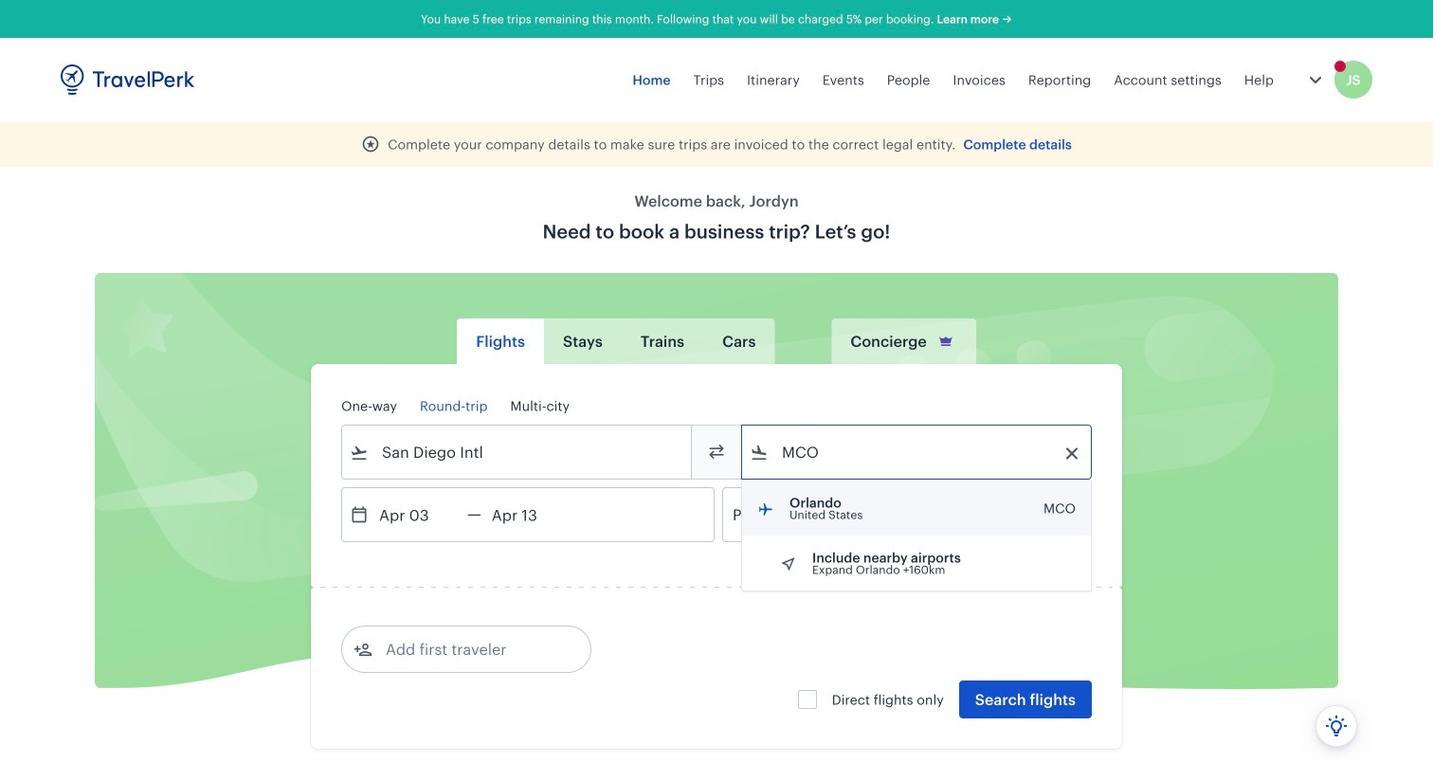 Task type: describe. For each thing, give the bounding box(es) containing it.
To search field
[[769, 437, 1067, 467]]

Add first traveler search field
[[373, 634, 570, 665]]

Depart text field
[[369, 488, 467, 541]]



Task type: locate. For each thing, give the bounding box(es) containing it.
Return text field
[[482, 488, 580, 541]]

From search field
[[369, 437, 667, 467]]



